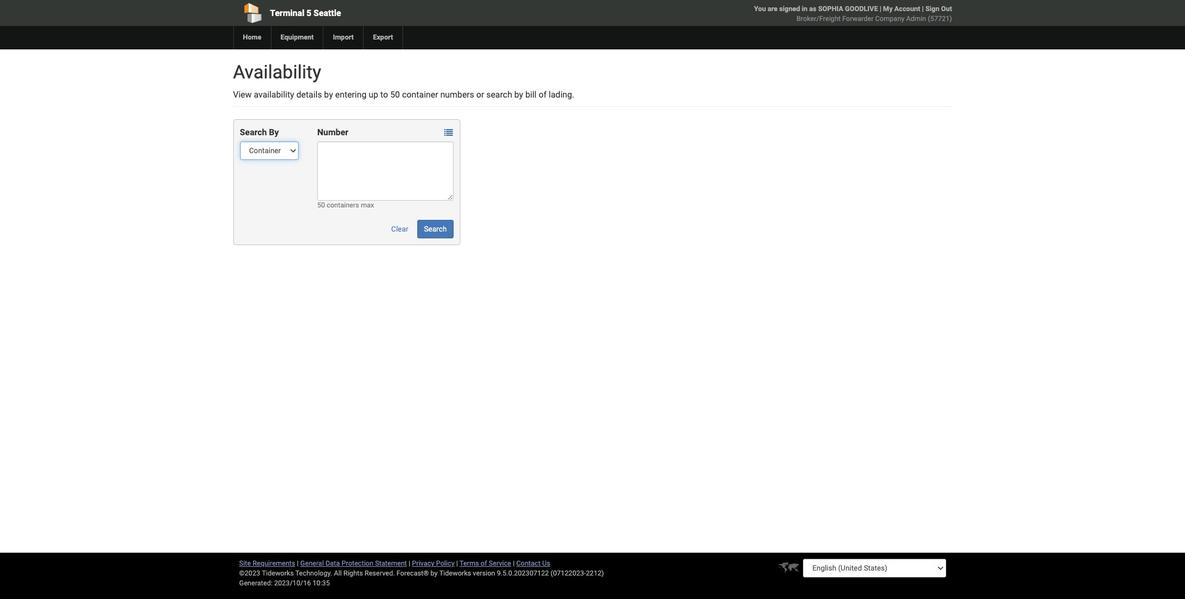 Task type: describe. For each thing, give the bounding box(es) containing it.
| up forecast®
[[409, 560, 411, 568]]

general data protection statement link
[[301, 560, 407, 568]]

lading.
[[549, 90, 575, 99]]

entering
[[335, 90, 367, 99]]

protection
[[342, 560, 374, 568]]

| up 9.5.0.202307122
[[513, 560, 515, 568]]

statement
[[375, 560, 407, 568]]

home link
[[233, 26, 271, 49]]

tideworks
[[440, 569, 471, 577]]

reserved.
[[365, 569, 395, 577]]

terminal 5 seattle link
[[233, 0, 522, 26]]

signed
[[780, 5, 801, 13]]

Number text field
[[317, 141, 454, 201]]

2 horizontal spatial by
[[515, 90, 524, 99]]

clear
[[391, 225, 409, 233]]

| left the general
[[297, 560, 299, 568]]

50 containers max
[[317, 201, 374, 209]]

out
[[942, 5, 953, 13]]

availability
[[233, 61, 321, 83]]

terms of service link
[[460, 560, 512, 568]]

container
[[402, 90, 438, 99]]

us
[[543, 560, 551, 568]]

all
[[334, 569, 342, 577]]

| up tideworks
[[457, 560, 458, 568]]

sign
[[926, 5, 940, 13]]

sophia
[[819, 5, 844, 13]]

equipment link
[[271, 26, 323, 49]]

9.5.0.202307122
[[497, 569, 549, 577]]

equipment
[[281, 33, 314, 41]]

my
[[884, 5, 893, 13]]

rights
[[344, 569, 363, 577]]

home
[[243, 33, 262, 41]]

0 horizontal spatial by
[[324, 90, 333, 99]]

0 vertical spatial 50
[[390, 90, 400, 99]]

2023/10/16
[[274, 579, 311, 587]]

export
[[373, 33, 393, 41]]

terminal 5 seattle
[[270, 8, 341, 18]]

(57721)
[[928, 15, 953, 23]]

privacy
[[412, 560, 435, 568]]

you
[[755, 5, 766, 13]]

0 vertical spatial of
[[539, 90, 547, 99]]

clear button
[[385, 220, 415, 238]]

5
[[307, 8, 312, 18]]

sign out link
[[926, 5, 953, 13]]

service
[[489, 560, 512, 568]]



Task type: locate. For each thing, give the bounding box(es) containing it.
site requirements link
[[239, 560, 295, 568]]

view availability details by entering up to 50 container numbers or search by bill of lading.
[[233, 90, 575, 99]]

by
[[269, 127, 279, 137]]

search button
[[417, 220, 454, 238]]

search for search by
[[240, 127, 267, 137]]

numbers
[[441, 90, 475, 99]]

of up version
[[481, 560, 487, 568]]

general
[[301, 560, 324, 568]]

1 horizontal spatial search
[[424, 225, 447, 233]]

seattle
[[314, 8, 341, 18]]

by right details
[[324, 90, 333, 99]]

search
[[240, 127, 267, 137], [424, 225, 447, 233]]

1 horizontal spatial by
[[431, 569, 438, 577]]

admin
[[907, 15, 927, 23]]

my account link
[[884, 5, 921, 13]]

contact
[[517, 560, 541, 568]]

2212)
[[586, 569, 604, 577]]

1 vertical spatial of
[[481, 560, 487, 568]]

company
[[876, 15, 905, 23]]

up
[[369, 90, 379, 99]]

to
[[381, 90, 388, 99]]

| left sign
[[923, 5, 924, 13]]

of
[[539, 90, 547, 99], [481, 560, 487, 568]]

|
[[880, 5, 882, 13], [923, 5, 924, 13], [297, 560, 299, 568], [409, 560, 411, 568], [457, 560, 458, 568], [513, 560, 515, 568]]

terminal
[[270, 8, 305, 18]]

by left bill
[[515, 90, 524, 99]]

search by
[[240, 127, 279, 137]]

1 horizontal spatial 50
[[390, 90, 400, 99]]

0 vertical spatial search
[[240, 127, 267, 137]]

(07122023-
[[551, 569, 586, 577]]

of right bill
[[539, 90, 547, 99]]

you are signed in as sophia goodlive | my account | sign out broker/freight forwarder company admin (57721)
[[755, 5, 953, 23]]

| left my
[[880, 5, 882, 13]]

0 horizontal spatial search
[[240, 127, 267, 137]]

goodlive
[[846, 5, 878, 13]]

import
[[333, 33, 354, 41]]

terms
[[460, 560, 479, 568]]

search for search
[[424, 225, 447, 233]]

version
[[473, 569, 495, 577]]

by inside site requirements | general data protection statement | privacy policy | terms of service | contact us ©2023 tideworks technology. all rights reserved. forecast® by tideworks version 9.5.0.202307122 (07122023-2212) generated: 2023/10/16 10:35
[[431, 569, 438, 577]]

10:35
[[313, 579, 330, 587]]

privacy policy link
[[412, 560, 455, 568]]

1 vertical spatial 50
[[317, 201, 325, 209]]

containers
[[327, 201, 359, 209]]

show list image
[[445, 129, 453, 137]]

forecast®
[[397, 569, 429, 577]]

site requirements | general data protection statement | privacy policy | terms of service | contact us ©2023 tideworks technology. all rights reserved. forecast® by tideworks version 9.5.0.202307122 (07122023-2212) generated: 2023/10/16 10:35
[[239, 560, 604, 587]]

search left by in the left top of the page
[[240, 127, 267, 137]]

1 vertical spatial search
[[424, 225, 447, 233]]

50 right to
[[390, 90, 400, 99]]

search
[[487, 90, 513, 99]]

by
[[324, 90, 333, 99], [515, 90, 524, 99], [431, 569, 438, 577]]

or
[[477, 90, 485, 99]]

generated:
[[239, 579, 273, 587]]

in
[[802, 5, 808, 13]]

bill
[[526, 90, 537, 99]]

export link
[[363, 26, 403, 49]]

contact us link
[[517, 560, 551, 568]]

data
[[326, 560, 340, 568]]

1 horizontal spatial of
[[539, 90, 547, 99]]

site
[[239, 560, 251, 568]]

import link
[[323, 26, 363, 49]]

number
[[317, 127, 349, 137]]

forwarder
[[843, 15, 874, 23]]

©2023 tideworks
[[239, 569, 294, 577]]

are
[[768, 5, 778, 13]]

0 horizontal spatial of
[[481, 560, 487, 568]]

policy
[[436, 560, 455, 568]]

50
[[390, 90, 400, 99], [317, 201, 325, 209]]

view
[[233, 90, 252, 99]]

account
[[895, 5, 921, 13]]

details
[[297, 90, 322, 99]]

search inside search button
[[424, 225, 447, 233]]

max
[[361, 201, 374, 209]]

50 left containers
[[317, 201, 325, 209]]

broker/freight
[[797, 15, 841, 23]]

requirements
[[253, 560, 295, 568]]

by down privacy policy link
[[431, 569, 438, 577]]

0 horizontal spatial 50
[[317, 201, 325, 209]]

technology.
[[296, 569, 332, 577]]

as
[[810, 5, 817, 13]]

search right clear
[[424, 225, 447, 233]]

availability
[[254, 90, 294, 99]]

of inside site requirements | general data protection statement | privacy policy | terms of service | contact us ©2023 tideworks technology. all rights reserved. forecast® by tideworks version 9.5.0.202307122 (07122023-2212) generated: 2023/10/16 10:35
[[481, 560, 487, 568]]



Task type: vqa. For each thing, say whether or not it's contained in the screenshot.
of
yes



